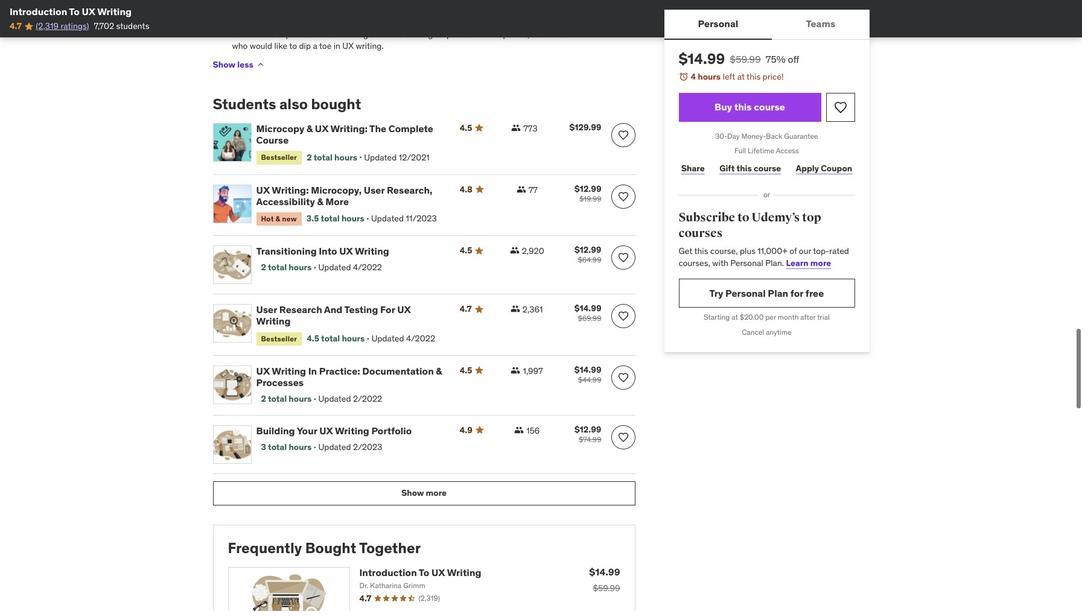 Task type: describe. For each thing, give the bounding box(es) containing it.
rated
[[830, 246, 850, 257]]

hours down processes
[[289, 394, 312, 405]]

course for gift this course
[[754, 163, 782, 174]]

working
[[338, 29, 368, 40]]

microcopy,
[[311, 184, 362, 196]]

$19.99
[[580, 194, 602, 203]]

alarm image
[[679, 72, 689, 82]]

0 vertical spatial at
[[738, 71, 745, 82]]

hours down 'your'
[[289, 442, 312, 453]]

$14.99 $59.99
[[590, 566, 621, 594]]

subscribe to udemy's top courses
[[679, 210, 822, 241]]

free
[[806, 287, 825, 299]]

bestseller for writing
[[261, 334, 297, 343]]

11,000+
[[758, 246, 788, 257]]

writing: inside ux writing: microcopy, user research, accessibility & more
[[272, 184, 309, 196]]

ux inside microcopy & ux writing: the complete course
[[315, 122, 329, 135]]

match
[[329, 17, 353, 28]]

2 total hours for into
[[261, 262, 312, 273]]

xsmall image for ux writing: microcopy, user research, accessibility & more
[[517, 185, 526, 194]]

total down processes
[[268, 394, 287, 405]]

& right hot
[[276, 214, 281, 223]]

to inside the this course is the perfect match for ux designers, ui designers, developers, product managers, and all other kinds of professionals working in the field of digital product development, as well as for all writers who would like to dip a toe in ux writing.
[[289, 41, 297, 52]]

developers,
[[473, 17, 517, 28]]

$20.00
[[740, 313, 764, 322]]

with
[[713, 258, 729, 269]]

$14.99 $69.99
[[575, 303, 602, 323]]

course inside the this course is the perfect match for ux designers, ui designers, developers, product managers, and all other kinds of professionals working in the field of digital product development, as well as for all writers who would like to dip a toe in ux writing.
[[250, 17, 275, 28]]

katharina
[[370, 581, 402, 590]]

personal inside get this course, plus 11,000+ of our top-rated courses, with personal plan.
[[731, 258, 764, 269]]

day
[[728, 131, 740, 140]]

share button
[[679, 157, 708, 181]]

ux inside ux writing: microcopy, user research, accessibility & more
[[256, 184, 270, 196]]

1 vertical spatial product
[[447, 29, 476, 40]]

ux writing: microcopy, user research, accessibility & more
[[256, 184, 433, 208]]

dr.
[[360, 581, 369, 590]]

3
[[261, 442, 266, 453]]

ux writing in practice: documentation & processes link
[[256, 365, 445, 389]]

wishlist image for ux writing in practice: documentation & processes
[[618, 372, 630, 384]]

the
[[370, 122, 387, 135]]

$44.99
[[578, 376, 602, 385]]

apply coupon button
[[794, 157, 855, 181]]

coupon
[[822, 163, 853, 174]]

guarantee
[[785, 131, 819, 140]]

apply coupon
[[796, 163, 853, 174]]

into
[[319, 245, 337, 257]]

$14.99 for $14.99 $59.99
[[590, 566, 621, 578]]

1 as from the left
[[532, 29, 540, 40]]

more
[[326, 195, 349, 208]]

introduction for introduction to ux writing
[[10, 5, 67, 18]]

updated down for
[[372, 333, 404, 344]]

updated 12/2021
[[364, 152, 430, 163]]

hours down the ux writing: microcopy, user research, accessibility & more link
[[342, 213, 365, 224]]

introduction for introduction to ux writing dr. katharina grimm
[[360, 567, 417, 579]]

0 horizontal spatial all
[[582, 29, 591, 40]]

77
[[529, 185, 538, 195]]

2 for transitioning
[[261, 262, 266, 273]]

plan.
[[766, 258, 785, 269]]

microcopy & ux writing: the complete course link
[[256, 122, 445, 146]]

month
[[778, 313, 799, 322]]

would
[[250, 41, 272, 52]]

updated down into
[[319, 262, 351, 273]]

is
[[277, 17, 284, 28]]

teams button
[[773, 10, 870, 39]]

1 horizontal spatial product
[[519, 17, 549, 28]]

156
[[527, 426, 540, 437]]

updated 2/2022
[[319, 394, 382, 405]]

gift
[[720, 163, 735, 174]]

top
[[803, 210, 822, 225]]

writing for transitioning into ux writing
[[355, 245, 389, 257]]

at inside starting at $20.00 per month after trial cancel anytime
[[732, 313, 738, 322]]

starting
[[704, 313, 730, 322]]

of inside get this course, plus 11,000+ of our top-rated courses, with personal plan.
[[790, 246, 797, 257]]

practice:
[[319, 365, 360, 377]]

writers
[[593, 29, 619, 40]]

2 designers, from the left
[[432, 17, 471, 28]]

for inside try personal plan for free link
[[791, 287, 804, 299]]

ux inside introduction to ux writing dr. katharina grimm
[[432, 567, 445, 579]]

total right 3.5
[[321, 213, 340, 224]]

students also bought
[[213, 95, 361, 114]]

also
[[280, 95, 308, 114]]

buy this course button
[[679, 93, 822, 122]]

writing: inside microcopy & ux writing: the complete course
[[331, 122, 368, 135]]

ratings)
[[61, 21, 89, 32]]

together
[[359, 539, 421, 558]]

& inside ux writing in practice: documentation & processes
[[436, 365, 442, 377]]

portfolio
[[372, 425, 412, 437]]

transitioning
[[256, 245, 317, 257]]

apply
[[796, 163, 820, 174]]

1 vertical spatial in
[[334, 41, 341, 52]]

other
[[232, 29, 252, 40]]

$69.99
[[578, 314, 602, 323]]

field
[[394, 29, 410, 40]]

this for gift
[[737, 163, 752, 174]]

writing.
[[356, 41, 384, 52]]

0 vertical spatial 2
[[307, 152, 312, 163]]

1 designers, from the left
[[381, 17, 420, 28]]

left
[[723, 71, 736, 82]]

hot & new
[[261, 214, 297, 223]]

1 horizontal spatial of
[[412, 29, 419, 40]]

try
[[710, 287, 724, 299]]

ux right 'your'
[[320, 425, 333, 437]]

show for show more
[[402, 488, 424, 499]]

well
[[542, 29, 557, 40]]

bestseller for course
[[261, 153, 297, 162]]

try personal plan for free link
[[679, 279, 855, 308]]

2 horizontal spatial 4.7
[[460, 304, 472, 315]]

to for introduction to ux writing
[[69, 5, 80, 18]]

try personal plan for free
[[710, 287, 825, 299]]

11/2023
[[406, 213, 437, 224]]

2 vertical spatial personal
[[726, 287, 766, 299]]

more for learn more
[[811, 258, 832, 269]]

gift this course link
[[717, 157, 784, 181]]

& inside microcopy & ux writing: the complete course
[[307, 122, 313, 135]]

this for buy
[[735, 101, 752, 113]]

1 horizontal spatial in
[[370, 29, 377, 40]]

frequently bought together
[[228, 539, 421, 558]]

starting at $20.00 per month after trial cancel anytime
[[704, 313, 830, 337]]

learn more link
[[787, 258, 832, 269]]

perfect
[[300, 17, 327, 28]]

total down user research and testing for ux writing
[[321, 333, 340, 344]]

transitioning into ux writing
[[256, 245, 389, 257]]

buy
[[715, 101, 733, 113]]

microcopy
[[256, 122, 305, 135]]

course for buy this course
[[754, 101, 786, 113]]

top-
[[814, 246, 830, 257]]

4.5 for microcopy & ux writing: the complete course
[[460, 122, 473, 133]]

773
[[524, 123, 538, 134]]

toe
[[319, 41, 332, 52]]

share
[[682, 163, 705, 174]]

xsmall image for transitioning into ux writing
[[510, 246, 520, 256]]

user inside ux writing: microcopy, user research, accessibility & more
[[364, 184, 385, 196]]

updated 11/2023
[[371, 213, 437, 224]]

subscribe
[[679, 210, 736, 225]]

30-day money-back guarantee full lifetime access
[[716, 131, 819, 155]]

and
[[592, 17, 606, 28]]

courses
[[679, 226, 723, 241]]

user research and testing for ux writing link
[[256, 304, 445, 328]]



Task type: vqa. For each thing, say whether or not it's contained in the screenshot.


Task type: locate. For each thing, give the bounding box(es) containing it.
this
[[232, 17, 248, 28]]

xsmall image left 773
[[512, 123, 521, 133]]

writing for introduction to ux writing dr. katharina grimm
[[447, 567, 482, 579]]

0 horizontal spatial of
[[277, 29, 284, 40]]

1 vertical spatial personal
[[731, 258, 764, 269]]

$12.99 right 77
[[575, 183, 602, 194]]

personal inside button
[[698, 18, 739, 30]]

$74.99
[[579, 435, 602, 445]]

0 vertical spatial introduction
[[10, 5, 67, 18]]

wishlist image for user research and testing for ux writing
[[618, 311, 630, 323]]

0 vertical spatial personal
[[698, 18, 739, 30]]

for up the working
[[355, 17, 365, 28]]

this up courses,
[[695, 246, 709, 257]]

at left $20.00
[[732, 313, 738, 322]]

tab list
[[665, 10, 870, 40]]

1 vertical spatial $59.99
[[593, 583, 621, 594]]

plan
[[768, 287, 789, 299]]

4.7 for (2,319 ratings)
[[10, 21, 22, 32]]

show less
[[213, 59, 254, 70]]

ux down bought
[[315, 122, 329, 135]]

this right buy
[[735, 101, 752, 113]]

total down transitioning
[[268, 262, 287, 273]]

1 vertical spatial to
[[738, 210, 750, 225]]

complete
[[389, 122, 434, 135]]

2 wishlist image from the top
[[618, 372, 630, 384]]

total down microcopy & ux writing: the complete course
[[314, 152, 333, 163]]

course up kinds at the left of the page
[[250, 17, 275, 28]]

hours down microcopy & ux writing: the complete course
[[335, 152, 358, 163]]

course down lifetime
[[754, 163, 782, 174]]

designers, up "digital"
[[432, 17, 471, 28]]

2 vertical spatial 4.7
[[360, 593, 372, 604]]

0 vertical spatial for
[[355, 17, 365, 28]]

research
[[279, 304, 322, 316]]

0 horizontal spatial designers,
[[381, 17, 420, 28]]

updated 4/2022 for 2 total hours
[[319, 262, 382, 273]]

plus
[[740, 246, 756, 257]]

$12.99 for portfolio
[[575, 425, 602, 435]]

xsmall image left 2,920
[[510, 246, 520, 256]]

1 horizontal spatial $59.99
[[730, 53, 761, 65]]

bestseller
[[261, 153, 297, 162], [261, 334, 297, 343]]

user left research
[[256, 304, 277, 316]]

2 horizontal spatial of
[[790, 246, 797, 257]]

ux right into
[[340, 245, 353, 257]]

0 vertical spatial the
[[285, 17, 298, 28]]

1 horizontal spatial 4/2022
[[406, 333, 435, 344]]

2 total hours for writing
[[261, 394, 312, 405]]

wishlist image for microcopy & ux writing: the complete course
[[618, 129, 630, 141]]

updated down building your ux writing portfolio
[[319, 442, 351, 453]]

1 vertical spatial 2 total hours
[[261, 262, 312, 273]]

hours down "user research and testing for ux writing" link
[[342, 333, 365, 344]]

4/2022 for 4.5 total hours
[[406, 333, 435, 344]]

0 vertical spatial 4.7
[[10, 21, 22, 32]]

0 horizontal spatial the
[[285, 17, 298, 28]]

writing: down bought
[[331, 122, 368, 135]]

&
[[307, 122, 313, 135], [317, 195, 324, 208], [276, 214, 281, 223], [436, 365, 442, 377]]

2 down transitioning
[[261, 262, 266, 273]]

2 down microcopy & ux writing: the complete course
[[307, 152, 312, 163]]

4.5 for ux writing in practice: documentation & processes
[[460, 365, 473, 376]]

4/2022 down transitioning into ux writing link
[[353, 262, 382, 273]]

in up "writing."
[[370, 29, 377, 40]]

(2,319
[[36, 21, 59, 32]]

$129.99
[[570, 122, 602, 133]]

1 vertical spatial bestseller
[[261, 334, 297, 343]]

wishlist image
[[834, 100, 848, 115], [618, 129, 630, 141], [618, 191, 630, 203], [618, 311, 630, 323], [618, 432, 630, 444]]

introduction to ux writing dr. katharina grimm
[[360, 567, 482, 590]]

1 horizontal spatial for
[[570, 29, 580, 40]]

0 horizontal spatial as
[[532, 29, 540, 40]]

4.7 for (2,319)
[[360, 593, 372, 604]]

7,702 students
[[94, 21, 149, 32]]

ux left in
[[256, 365, 270, 377]]

bestseller down course
[[261, 153, 297, 162]]

2 total hours down transitioning
[[261, 262, 312, 273]]

as
[[532, 29, 540, 40], [559, 29, 568, 40]]

microcopy & ux writing: the complete course
[[256, 122, 434, 146]]

learn
[[787, 258, 809, 269]]

4/2022
[[353, 262, 382, 273], [406, 333, 435, 344]]

2 as from the left
[[559, 29, 568, 40]]

$59.99 for $14.99 $59.99
[[593, 583, 621, 594]]

$14.99 $59.99 75% off
[[679, 50, 800, 68]]

this right gift in the right top of the page
[[737, 163, 752, 174]]

2 bestseller from the top
[[261, 334, 297, 343]]

show left less on the top of the page
[[213, 59, 236, 70]]

of right field
[[412, 29, 419, 40]]

all
[[608, 17, 617, 28], [582, 29, 591, 40]]

0 horizontal spatial to
[[289, 41, 297, 52]]

more for show more
[[426, 488, 447, 499]]

4.5 for transitioning into ux writing
[[460, 245, 473, 256]]

0 vertical spatial course
[[250, 17, 275, 28]]

$12.99 for research,
[[575, 183, 602, 194]]

1 horizontal spatial designers,
[[432, 17, 471, 28]]

personal up $20.00
[[726, 287, 766, 299]]

more inside button
[[426, 488, 447, 499]]

$59.99 inside $14.99 $59.99
[[593, 583, 621, 594]]

wishlist image for transitioning into ux writing
[[618, 252, 630, 264]]

2 vertical spatial for
[[791, 287, 804, 299]]

& right documentation
[[436, 365, 442, 377]]

0 vertical spatial to
[[289, 41, 297, 52]]

this inside button
[[735, 101, 752, 113]]

xsmall image for building your ux writing portfolio
[[515, 426, 524, 435]]

xsmall image left the 156
[[515, 426, 524, 435]]

this left price!
[[747, 71, 761, 82]]

course,
[[711, 246, 738, 257]]

1 horizontal spatial all
[[608, 17, 617, 28]]

7,702
[[94, 21, 114, 32]]

1 vertical spatial 4/2022
[[406, 333, 435, 344]]

0 horizontal spatial 4/2022
[[353, 262, 382, 273]]

& left more
[[317, 195, 324, 208]]

writing inside introduction to ux writing dr. katharina grimm
[[447, 567, 482, 579]]

bought
[[311, 95, 361, 114]]

writing inside user research and testing for ux writing
[[256, 316, 291, 328]]

1 vertical spatial at
[[732, 313, 738, 322]]

2 total hours down processes
[[261, 394, 312, 405]]

0 vertical spatial $12.99
[[575, 183, 602, 194]]

of down is
[[277, 29, 284, 40]]

2 $12.99 from the top
[[575, 245, 602, 256]]

show up together
[[402, 488, 424, 499]]

in
[[308, 365, 317, 377]]

tab list containing personal
[[665, 10, 870, 40]]

1 $12.99 from the top
[[575, 183, 602, 194]]

2 total hours down microcopy & ux writing: the complete course
[[307, 152, 358, 163]]

0 vertical spatial product
[[519, 17, 549, 28]]

all right and
[[608, 17, 617, 28]]

ux inside user research and testing for ux writing
[[397, 304, 411, 316]]

all left writers
[[582, 29, 591, 40]]

0 vertical spatial bestseller
[[261, 153, 297, 162]]

introduction to ux writing link
[[360, 567, 482, 579]]

$59.99 inside $14.99 $59.99 75% off
[[730, 53, 761, 65]]

the right is
[[285, 17, 298, 28]]

1 horizontal spatial introduction
[[360, 567, 417, 579]]

$14.99 for $14.99 $44.99
[[575, 365, 602, 376]]

updated 4/2022 down transitioning into ux writing link
[[319, 262, 382, 273]]

1 horizontal spatial show
[[402, 488, 424, 499]]

testing
[[345, 304, 378, 316]]

at right left
[[738, 71, 745, 82]]

4.5
[[460, 122, 473, 133], [460, 245, 473, 256], [307, 333, 319, 344], [460, 365, 473, 376]]

0 vertical spatial in
[[370, 29, 377, 40]]

personal button
[[665, 10, 773, 39]]

xsmall image left 2,361
[[511, 305, 520, 314]]

75%
[[766, 53, 786, 65]]

$12.99 down $19.99
[[575, 245, 602, 256]]

ux inside ux writing in practice: documentation & processes
[[256, 365, 270, 377]]

0 vertical spatial writing:
[[331, 122, 368, 135]]

1 vertical spatial $12.99
[[575, 245, 602, 256]]

hours right "4"
[[698, 71, 721, 82]]

in
[[370, 29, 377, 40], [334, 41, 341, 52]]

updated down ux writing in practice: documentation & processes
[[319, 394, 351, 405]]

personal up $14.99 $59.99 75% off
[[698, 18, 739, 30]]

2/2022
[[353, 394, 382, 405]]

of left our
[[790, 246, 797, 257]]

2 vertical spatial 2 total hours
[[261, 394, 312, 405]]

2 vertical spatial xsmall image
[[511, 305, 520, 314]]

1 vertical spatial updated 4/2022
[[372, 333, 435, 344]]

updated down the
[[364, 152, 397, 163]]

& down also
[[307, 122, 313, 135]]

$14.99
[[679, 50, 725, 68], [575, 303, 602, 314], [575, 365, 602, 376], [590, 566, 621, 578]]

less
[[237, 59, 254, 70]]

1 vertical spatial to
[[419, 567, 430, 579]]

cancel
[[742, 328, 765, 337]]

building
[[256, 425, 295, 437]]

0 horizontal spatial 4.7
[[10, 21, 22, 32]]

0 horizontal spatial writing:
[[272, 184, 309, 196]]

bestseller down research
[[261, 334, 297, 343]]

lifetime
[[748, 146, 775, 155]]

2,920
[[522, 246, 545, 257]]

students
[[213, 95, 276, 114]]

1 bestseller from the top
[[261, 153, 297, 162]]

$59.99 for $14.99 $59.99 75% off
[[730, 53, 761, 65]]

wishlist image for ux writing: microcopy, user research, accessibility & more
[[618, 191, 630, 203]]

transitioning into ux writing link
[[256, 245, 445, 258]]

personal down plus
[[731, 258, 764, 269]]

4 hours left at this price!
[[691, 71, 784, 82]]

& inside ux writing: microcopy, user research, accessibility & more
[[317, 195, 324, 208]]

0 horizontal spatial user
[[256, 304, 277, 316]]

(2,319)
[[419, 594, 440, 603]]

introduction up (2,319
[[10, 5, 67, 18]]

introduction up katharina in the left of the page
[[360, 567, 417, 579]]

course inside buy this course button
[[754, 101, 786, 113]]

user left research,
[[364, 184, 385, 196]]

frequently
[[228, 539, 302, 558]]

xsmall image for user research and testing for ux writing
[[511, 305, 520, 314]]

2 for ux
[[261, 394, 266, 405]]

course up "back"
[[754, 101, 786, 113]]

to inside introduction to ux writing dr. katharina grimm
[[419, 567, 430, 579]]

writing for introduction to ux writing
[[97, 5, 132, 18]]

2 vertical spatial $12.99
[[575, 425, 602, 435]]

4/2022 up documentation
[[406, 333, 435, 344]]

1 vertical spatial show
[[402, 488, 424, 499]]

0 vertical spatial wishlist image
[[618, 252, 630, 264]]

0 horizontal spatial introduction
[[10, 5, 67, 18]]

trial
[[818, 313, 830, 322]]

writing: up new
[[272, 184, 309, 196]]

2 down processes
[[261, 394, 266, 405]]

1 vertical spatial 2
[[261, 262, 266, 273]]

1 vertical spatial more
[[426, 488, 447, 499]]

0 horizontal spatial show
[[213, 59, 236, 70]]

2 horizontal spatial for
[[791, 287, 804, 299]]

$14.99 $44.99
[[575, 365, 602, 385]]

4.7
[[10, 21, 22, 32], [460, 304, 472, 315], [360, 593, 372, 604]]

1 horizontal spatial more
[[811, 258, 832, 269]]

1 horizontal spatial to
[[738, 210, 750, 225]]

2319 reviews element
[[419, 594, 440, 604]]

$12.99 $19.99
[[575, 183, 602, 203]]

ux right for
[[397, 304, 411, 316]]

total right 3
[[268, 442, 287, 453]]

0 horizontal spatial product
[[447, 29, 476, 40]]

12/2021
[[399, 152, 430, 163]]

course inside gift this course link
[[754, 163, 782, 174]]

new
[[282, 214, 297, 223]]

xsmall image
[[256, 60, 266, 69], [510, 246, 520, 256], [511, 305, 520, 314]]

show for show less
[[213, 59, 236, 70]]

0 horizontal spatial to
[[69, 5, 80, 18]]

writing inside ux writing in practice: documentation & processes
[[272, 365, 306, 377]]

0 horizontal spatial in
[[334, 41, 341, 52]]

for down managers,
[[570, 29, 580, 40]]

xsmall image
[[512, 123, 521, 133], [517, 185, 526, 194], [511, 366, 521, 376], [515, 426, 524, 435]]

introduction
[[10, 5, 67, 18], [360, 567, 417, 579]]

designers, up field
[[381, 17, 420, 28]]

0 vertical spatial user
[[364, 184, 385, 196]]

0 vertical spatial more
[[811, 258, 832, 269]]

2 vertical spatial 2
[[261, 394, 266, 405]]

$12.99
[[575, 183, 602, 194], [575, 245, 602, 256], [575, 425, 602, 435]]

user inside user research and testing for ux writing
[[256, 304, 277, 316]]

this course is the perfect match for ux designers, ui designers, developers, product managers, and all other kinds of professionals working in the field of digital product development, as well as for all writers who would like to dip a toe in ux writing.
[[232, 17, 619, 52]]

learn more
[[787, 258, 832, 269]]

1 horizontal spatial user
[[364, 184, 385, 196]]

wishlist image for building your ux writing portfolio
[[618, 432, 630, 444]]

1 vertical spatial the
[[379, 29, 392, 40]]

0 vertical spatial show
[[213, 59, 236, 70]]

xsmall image right less on the top of the page
[[256, 60, 266, 69]]

updated 4/2022 for 4.5 total hours
[[372, 333, 435, 344]]

processes
[[256, 377, 304, 389]]

1 horizontal spatial the
[[379, 29, 392, 40]]

as down managers,
[[559, 29, 568, 40]]

$12.99 $74.99
[[575, 425, 602, 445]]

after
[[801, 313, 816, 322]]

1 vertical spatial course
[[754, 101, 786, 113]]

2
[[307, 152, 312, 163], [261, 262, 266, 273], [261, 394, 266, 405]]

anytime
[[766, 328, 792, 337]]

for left free at the right
[[791, 287, 804, 299]]

to left udemy's
[[738, 210, 750, 225]]

0 vertical spatial 2 total hours
[[307, 152, 358, 163]]

0 vertical spatial all
[[608, 17, 617, 28]]

xsmall image inside show less button
[[256, 60, 266, 69]]

4.5 total hours
[[307, 333, 365, 344]]

0 horizontal spatial for
[[355, 17, 365, 28]]

udemy's
[[752, 210, 800, 225]]

to inside subscribe to udemy's top courses
[[738, 210, 750, 225]]

as left well
[[532, 29, 540, 40]]

1 vertical spatial 4.7
[[460, 304, 472, 315]]

xsmall image for microcopy & ux writing: the complete course
[[512, 123, 521, 133]]

this for get
[[695, 246, 709, 257]]

1 vertical spatial for
[[570, 29, 580, 40]]

teams
[[807, 18, 836, 30]]

ux up ratings)
[[82, 5, 95, 18]]

access
[[776, 146, 800, 155]]

digital
[[421, 29, 445, 40]]

dip
[[299, 41, 311, 52]]

full
[[735, 146, 747, 155]]

accessibility
[[256, 195, 315, 208]]

4/2022 for 2 total hours
[[353, 262, 382, 273]]

product up well
[[519, 17, 549, 28]]

ux up the working
[[367, 17, 379, 28]]

to up ratings)
[[69, 5, 80, 18]]

xsmall image left 77
[[517, 185, 526, 194]]

2 vertical spatial course
[[754, 163, 782, 174]]

$14.99 for $14.99 $69.99
[[575, 303, 602, 314]]

show more button
[[213, 482, 636, 506]]

0 horizontal spatial more
[[426, 488, 447, 499]]

wishlist image right $64.99
[[618, 252, 630, 264]]

1 wishlist image from the top
[[618, 252, 630, 264]]

1 horizontal spatial to
[[419, 567, 430, 579]]

3.5
[[307, 213, 319, 224]]

to for introduction to ux writing dr. katharina grimm
[[419, 567, 430, 579]]

students
[[116, 21, 149, 32]]

1 horizontal spatial writing:
[[331, 122, 368, 135]]

1 vertical spatial all
[[582, 29, 591, 40]]

$12.99 down $44.99
[[575, 425, 602, 435]]

of
[[277, 29, 284, 40], [412, 29, 419, 40], [790, 246, 797, 257]]

1 horizontal spatial as
[[559, 29, 568, 40]]

0 vertical spatial $59.99
[[730, 53, 761, 65]]

$14.99 for $14.99 $59.99 75% off
[[679, 50, 725, 68]]

0 vertical spatial 4/2022
[[353, 262, 382, 273]]

the left field
[[379, 29, 392, 40]]

0 vertical spatial xsmall image
[[256, 60, 266, 69]]

ux up (2,319)
[[432, 567, 445, 579]]

3 $12.99 from the top
[[575, 425, 602, 435]]

get this course, plus 11,000+ of our top-rated courses, with personal plan.
[[679, 246, 850, 269]]

product right "digital"
[[447, 29, 476, 40]]

1 vertical spatial wishlist image
[[618, 372, 630, 384]]

1 horizontal spatial 4.7
[[360, 593, 372, 604]]

wishlist image
[[618, 252, 630, 264], [618, 372, 630, 384]]

ui
[[422, 17, 430, 28]]

1 vertical spatial writing:
[[272, 184, 309, 196]]

xsmall image for ux writing in practice: documentation & processes
[[511, 366, 521, 376]]

0 vertical spatial to
[[69, 5, 80, 18]]

updated left '11/2023'
[[371, 213, 404, 224]]

1 vertical spatial introduction
[[360, 567, 417, 579]]

updated 4/2022
[[319, 262, 382, 273], [372, 333, 435, 344]]

ux up hot
[[256, 184, 270, 196]]

0 vertical spatial updated 4/2022
[[319, 262, 382, 273]]

1 vertical spatial xsmall image
[[510, 246, 520, 256]]

0 horizontal spatial $59.99
[[593, 583, 621, 594]]

total
[[314, 152, 333, 163], [321, 213, 340, 224], [268, 262, 287, 273], [321, 333, 340, 344], [268, 394, 287, 405], [268, 442, 287, 453]]

introduction inside introduction to ux writing dr. katharina grimm
[[360, 567, 417, 579]]

to up 'grimm'
[[419, 567, 430, 579]]

hours down transitioning
[[289, 262, 312, 273]]

4.8
[[460, 184, 473, 195]]

in right toe
[[334, 41, 341, 52]]

updated 4/2022 down for
[[372, 333, 435, 344]]

this inside get this course, plus 11,000+ of our top-rated courses, with personal plan.
[[695, 246, 709, 257]]

writing for building your ux writing portfolio
[[335, 425, 370, 437]]

xsmall image left 1,997
[[511, 366, 521, 376]]

1 vertical spatial user
[[256, 304, 277, 316]]

to left dip
[[289, 41, 297, 52]]

wishlist image right $44.99
[[618, 372, 630, 384]]

ux down the working
[[343, 41, 354, 52]]



